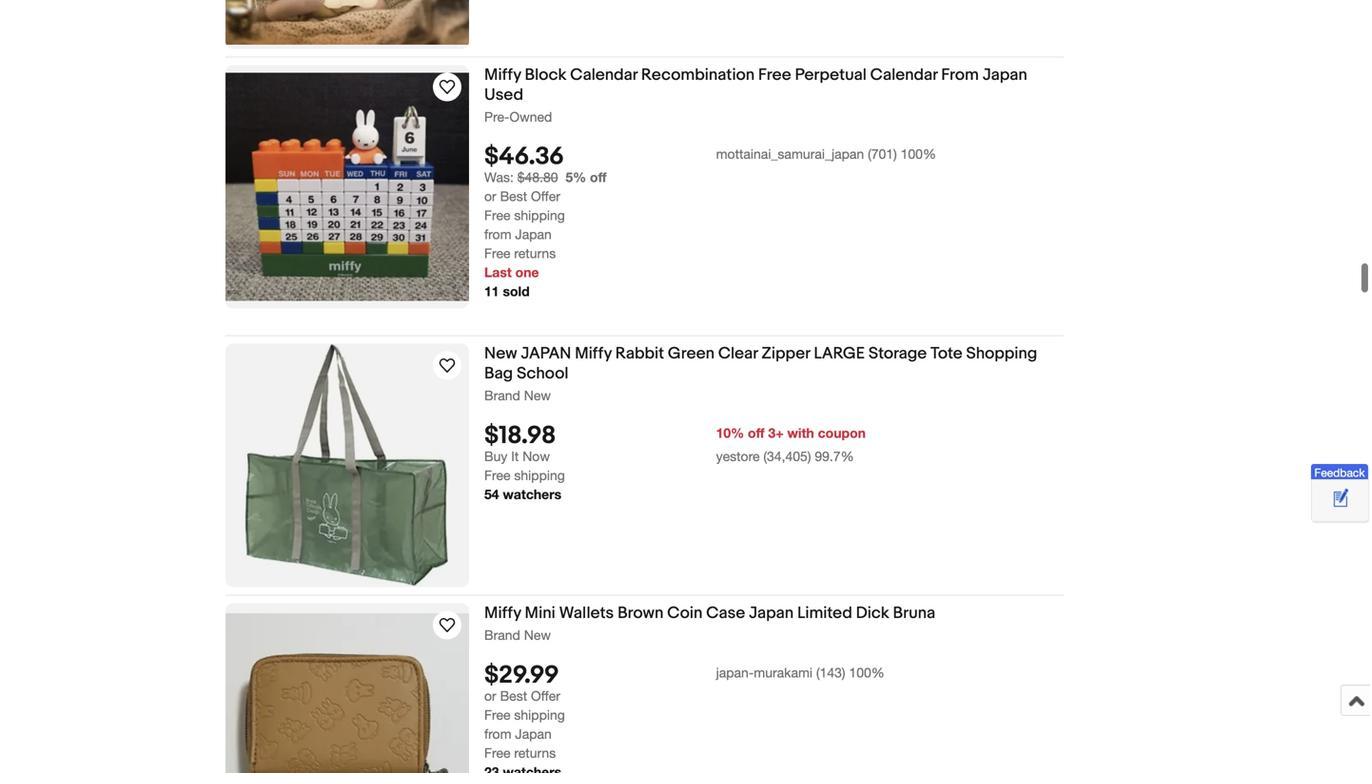 Task type: describe. For each thing, give the bounding box(es) containing it.
it
[[511, 448, 519, 464]]

sold
[[503, 284, 530, 299]]

shipping inside yestore (34,405) 99.7% free shipping 54 watchers
[[514, 468, 565, 483]]

japan inside japan-murakami (143) 100% or best offer free shipping from japan free returns
[[515, 726, 552, 742]]

miffy for $46.36
[[484, 65, 521, 85]]

block
[[525, 65, 567, 85]]

rabbit
[[615, 344, 664, 364]]

shopping
[[966, 344, 1038, 364]]

japan-
[[716, 665, 754, 681]]

case
[[706, 604, 745, 624]]

mottainai_samurai_japan (701) 100% was: $48.80 5% off or best offer free shipping from japan free returns last one 11 sold
[[484, 146, 936, 299]]

new inside miffy mini wallets brown coin case japan limited dick bruna brand new
[[524, 628, 551, 643]]

or inside mottainai_samurai_japan (701) 100% was: $48.80 5% off or best offer free shipping from japan free returns last one 11 sold
[[484, 189, 496, 204]]

offer inside japan-murakami (143) 100% or best offer free shipping from japan free returns
[[531, 688, 560, 704]]

54
[[484, 487, 499, 502]]

off inside mottainai_samurai_japan (701) 100% was: $48.80 5% off or best offer free shipping from japan free returns last one 11 sold
[[590, 169, 607, 185]]

murakami
[[754, 665, 813, 681]]

used
[[484, 85, 524, 105]]

japan inside miffy mini wallets brown coin case japan limited dick bruna brand new
[[749, 604, 794, 624]]

miffy block calendar recombination free perpetual calendar from japan used link
[[484, 65, 1064, 108]]

school
[[517, 364, 569, 384]]

with
[[787, 425, 814, 441]]

miffy rabbit light 20" tall led lamp bunny color change dimmable mood light new image
[[226, 0, 469, 45]]

zipper
[[762, 344, 810, 364]]

100% inside japan-murakami (143) 100% or best offer free shipping from japan free returns
[[849, 665, 885, 681]]

shipping inside japan-murakami (143) 100% or best offer free shipping from japan free returns
[[514, 707, 565, 723]]

yestore (34,405) 99.7% free shipping 54 watchers
[[484, 448, 854, 502]]

new japan miffy rabbit green clear zipper large storage tote shopping bag school brand new
[[484, 344, 1038, 404]]

$29.99
[[484, 661, 559, 691]]

green
[[668, 344, 715, 364]]

best inside japan-murakami (143) 100% or best offer free shipping from japan free returns
[[500, 688, 527, 704]]

3+
[[768, 425, 784, 441]]

mini
[[525, 604, 556, 624]]

$18.98
[[484, 421, 556, 451]]

miffy block calendar recombination free perpetual calendar from japan used image
[[226, 73, 469, 301]]

best inside mottainai_samurai_japan (701) 100% was: $48.80 5% off or best offer free shipping from japan free returns last one 11 sold
[[500, 189, 527, 204]]

11
[[484, 284, 499, 299]]

brand inside new japan miffy rabbit green clear zipper large storage tote shopping bag school brand new
[[484, 388, 520, 404]]

miffy mini wallets brown coin case japan limited dick bruna image
[[226, 614, 469, 774]]

(701)
[[868, 146, 897, 162]]

perpetual
[[795, 65, 867, 85]]

japan inside mottainai_samurai_japan (701) 100% was: $48.80 5% off or best offer free shipping from japan free returns last one 11 sold
[[515, 227, 552, 242]]

10% off 3+ with coupon buy it now
[[484, 425, 866, 464]]

one
[[515, 265, 539, 280]]

limited
[[797, 604, 853, 624]]

japan inside miffy block calendar recombination free perpetual calendar from japan used pre-owned
[[983, 65, 1028, 85]]

miffy block calendar recombination free perpetual calendar from japan used pre-owned
[[484, 65, 1028, 125]]

japan-murakami (143) 100% or best offer free shipping from japan free returns
[[484, 665, 885, 761]]

miffy for $29.99
[[484, 604, 521, 624]]

large
[[814, 344, 865, 364]]

watchers
[[503, 487, 562, 502]]

dick
[[856, 604, 890, 624]]

now
[[523, 448, 550, 464]]



Task type: vqa. For each thing, say whether or not it's contained in the screenshot.
Also
no



Task type: locate. For each thing, give the bounding box(es) containing it.
1 vertical spatial off
[[748, 425, 765, 441]]

1 best from the top
[[500, 189, 527, 204]]

or inside japan-murakami (143) 100% or best offer free shipping from japan free returns
[[484, 688, 496, 704]]

off inside 10% off 3+ with coupon buy it now
[[748, 425, 765, 441]]

0 vertical spatial returns
[[514, 246, 556, 261]]

1 from from the top
[[484, 227, 512, 242]]

brown
[[618, 604, 664, 624]]

100%
[[901, 146, 936, 162], [849, 665, 885, 681]]

1 offer from the top
[[531, 189, 560, 204]]

0 vertical spatial brand
[[484, 388, 520, 404]]

yestore
[[716, 448, 760, 464]]

offer down mini
[[531, 688, 560, 704]]

0 horizontal spatial 100%
[[849, 665, 885, 681]]

1 vertical spatial best
[[500, 688, 527, 704]]

recombination
[[641, 65, 755, 85]]

$48.80
[[517, 169, 558, 185]]

0 vertical spatial off
[[590, 169, 607, 185]]

buy
[[484, 448, 508, 464]]

0 vertical spatial shipping
[[514, 208, 565, 223]]

from inside japan-murakami (143) 100% or best offer free shipping from japan free returns
[[484, 726, 512, 742]]

1 vertical spatial offer
[[531, 688, 560, 704]]

1 brand from the top
[[484, 388, 520, 404]]

bruna
[[893, 604, 936, 624]]

2 offer from the top
[[531, 688, 560, 704]]

miffy mini wallets brown coin case japan limited dick bruna brand new
[[484, 604, 936, 643]]

brand down the bag
[[484, 388, 520, 404]]

shipping down now
[[514, 468, 565, 483]]

japan right from
[[983, 65, 1028, 85]]

bag
[[484, 364, 513, 384]]

0 vertical spatial or
[[484, 189, 496, 204]]

off
[[590, 169, 607, 185], [748, 425, 765, 441]]

shipping inside mottainai_samurai_japan (701) 100% was: $48.80 5% off or best offer free shipping from japan free returns last one 11 sold
[[514, 208, 565, 223]]

from inside mottainai_samurai_japan (701) 100% was: $48.80 5% off or best offer free shipping from japan free returns last one 11 sold
[[484, 227, 512, 242]]

off right 5%
[[590, 169, 607, 185]]

1 vertical spatial or
[[484, 688, 496, 704]]

storage
[[869, 344, 927, 364]]

miffy inside miffy mini wallets brown coin case japan limited dick bruna brand new
[[484, 604, 521, 624]]

(34,405)
[[764, 448, 811, 464]]

calendar
[[570, 65, 638, 85], [870, 65, 938, 85]]

best down mini
[[500, 688, 527, 704]]

miffy inside new japan miffy rabbit green clear zipper large storage tote shopping bag school brand new
[[575, 344, 612, 364]]

1 vertical spatial returns
[[514, 745, 556, 761]]

new japan miffy rabbit green clear zipper large storage tote shopping bag school image
[[245, 344, 450, 588]]

1 vertical spatial from
[[484, 726, 512, 742]]

coin
[[667, 604, 703, 624]]

mottainai_samurai_japan
[[716, 146, 864, 162]]

new japan miffy rabbit green clear zipper large storage tote shopping bag school heading
[[484, 344, 1038, 384]]

0 vertical spatial best
[[500, 189, 527, 204]]

3 shipping from the top
[[514, 707, 565, 723]]

offer inside mottainai_samurai_japan (701) 100% was: $48.80 5% off or best offer free shipping from japan free returns last one 11 sold
[[531, 189, 560, 204]]

5%
[[566, 169, 586, 185]]

10%
[[716, 425, 744, 441]]

best
[[500, 189, 527, 204], [500, 688, 527, 704]]

1 or from the top
[[484, 189, 496, 204]]

0 vertical spatial offer
[[531, 189, 560, 204]]

miffy up the pre-
[[484, 65, 521, 85]]

new down mini
[[524, 628, 551, 643]]

new
[[484, 344, 517, 364], [524, 388, 551, 404], [524, 628, 551, 643]]

0 horizontal spatial off
[[590, 169, 607, 185]]

miffy inside miffy block calendar recombination free perpetual calendar from japan used pre-owned
[[484, 65, 521, 85]]

1 calendar from the left
[[570, 65, 638, 85]]

$46.36
[[484, 142, 564, 172]]

from
[[941, 65, 979, 85]]

(143)
[[816, 665, 846, 681]]

brand inside miffy mini wallets brown coin case japan limited dick bruna brand new
[[484, 628, 520, 643]]

watch miffy mini wallets brown coin case japan limited dick bruna image
[[436, 614, 459, 637]]

japan down the $29.99
[[515, 726, 552, 742]]

0 vertical spatial 100%
[[901, 146, 936, 162]]

1 vertical spatial shipping
[[514, 468, 565, 483]]

watch miffy block calendar recombination free perpetual calendar from japan used image
[[436, 76, 459, 98]]

miffy left rabbit at the left of the page
[[575, 344, 612, 364]]

2 calendar from the left
[[870, 65, 938, 85]]

miffy mini wallets brown coin case japan limited dick bruna heading
[[484, 604, 936, 624]]

1 horizontal spatial 100%
[[901, 146, 936, 162]]

miffy left mini
[[484, 604, 521, 624]]

off left 3+
[[748, 425, 765, 441]]

from up last
[[484, 227, 512, 242]]

feedback
[[1315, 466, 1365, 479]]

99.7%
[[815, 448, 854, 464]]

returns up one
[[514, 246, 556, 261]]

was:
[[484, 169, 514, 185]]

0 vertical spatial miffy
[[484, 65, 521, 85]]

returns
[[514, 246, 556, 261], [514, 745, 556, 761]]

owned
[[510, 109, 552, 125]]

2 vertical spatial shipping
[[514, 707, 565, 723]]

1 vertical spatial new
[[524, 388, 551, 404]]

miffy block calendar recombination free perpetual calendar from japan used heading
[[484, 65, 1028, 105]]

0 vertical spatial new
[[484, 344, 517, 364]]

japan
[[521, 344, 571, 364]]

japan up one
[[515, 227, 552, 242]]

2 from from the top
[[484, 726, 512, 742]]

from
[[484, 227, 512, 242], [484, 726, 512, 742]]

100% inside mottainai_samurai_japan (701) 100% was: $48.80 5% off or best offer free shipping from japan free returns last one 11 sold
[[901, 146, 936, 162]]

free
[[758, 65, 791, 85], [484, 208, 511, 223], [484, 246, 511, 261], [484, 468, 511, 483], [484, 707, 511, 723], [484, 745, 511, 761]]

free inside miffy block calendar recombination free perpetual calendar from japan used pre-owned
[[758, 65, 791, 85]]

1 vertical spatial brand
[[484, 628, 520, 643]]

best down was:
[[500, 189, 527, 204]]

japan
[[983, 65, 1028, 85], [515, 227, 552, 242], [749, 604, 794, 624], [515, 726, 552, 742]]

2 vertical spatial miffy
[[484, 604, 521, 624]]

new japan miffy rabbit green clear zipper large storage tote shopping bag school link
[[484, 344, 1064, 387]]

1 returns from the top
[[514, 246, 556, 261]]

1 shipping from the top
[[514, 208, 565, 223]]

new left japan at the top of the page
[[484, 344, 517, 364]]

new down school
[[524, 388, 551, 404]]

shipping
[[514, 208, 565, 223], [514, 468, 565, 483], [514, 707, 565, 723]]

1 vertical spatial 100%
[[849, 665, 885, 681]]

0 horizontal spatial calendar
[[570, 65, 638, 85]]

tote
[[931, 344, 963, 364]]

returns inside japan-murakami (143) 100% or best offer free shipping from japan free returns
[[514, 745, 556, 761]]

offer down $48.80
[[531, 189, 560, 204]]

coupon
[[818, 425, 866, 441]]

2 best from the top
[[500, 688, 527, 704]]

shipping down $48.80
[[514, 208, 565, 223]]

from down the $29.99
[[484, 726, 512, 742]]

wallets
[[559, 604, 614, 624]]

0 vertical spatial from
[[484, 227, 512, 242]]

watch new japan miffy rabbit green clear zipper large storage tote shopping bag school image
[[436, 355, 459, 377]]

clear
[[718, 344, 758, 364]]

1 horizontal spatial off
[[748, 425, 765, 441]]

2 returns from the top
[[514, 745, 556, 761]]

1 vertical spatial miffy
[[575, 344, 612, 364]]

japan right case
[[749, 604, 794, 624]]

calendar left from
[[870, 65, 938, 85]]

100% right (701)
[[901, 146, 936, 162]]

last
[[484, 265, 512, 280]]

2 or from the top
[[484, 688, 496, 704]]

miffy
[[484, 65, 521, 85], [575, 344, 612, 364], [484, 604, 521, 624]]

pre-
[[484, 109, 510, 125]]

offer
[[531, 189, 560, 204], [531, 688, 560, 704]]

returns inside mottainai_samurai_japan (701) 100% was: $48.80 5% off or best offer free shipping from japan free returns last one 11 sold
[[514, 246, 556, 261]]

returns down the $29.99
[[514, 745, 556, 761]]

or
[[484, 189, 496, 204], [484, 688, 496, 704]]

1 horizontal spatial calendar
[[870, 65, 938, 85]]

100% right '(143)' at the right of the page
[[849, 665, 885, 681]]

miffy mini wallets brown coin case japan limited dick bruna link
[[484, 604, 1064, 627]]

2 brand from the top
[[484, 628, 520, 643]]

2 vertical spatial new
[[524, 628, 551, 643]]

2 shipping from the top
[[514, 468, 565, 483]]

shipping down the $29.99
[[514, 707, 565, 723]]

brand up the $29.99
[[484, 628, 520, 643]]

free inside yestore (34,405) 99.7% free shipping 54 watchers
[[484, 468, 511, 483]]

brand
[[484, 388, 520, 404], [484, 628, 520, 643]]

calendar right the block
[[570, 65, 638, 85]]



